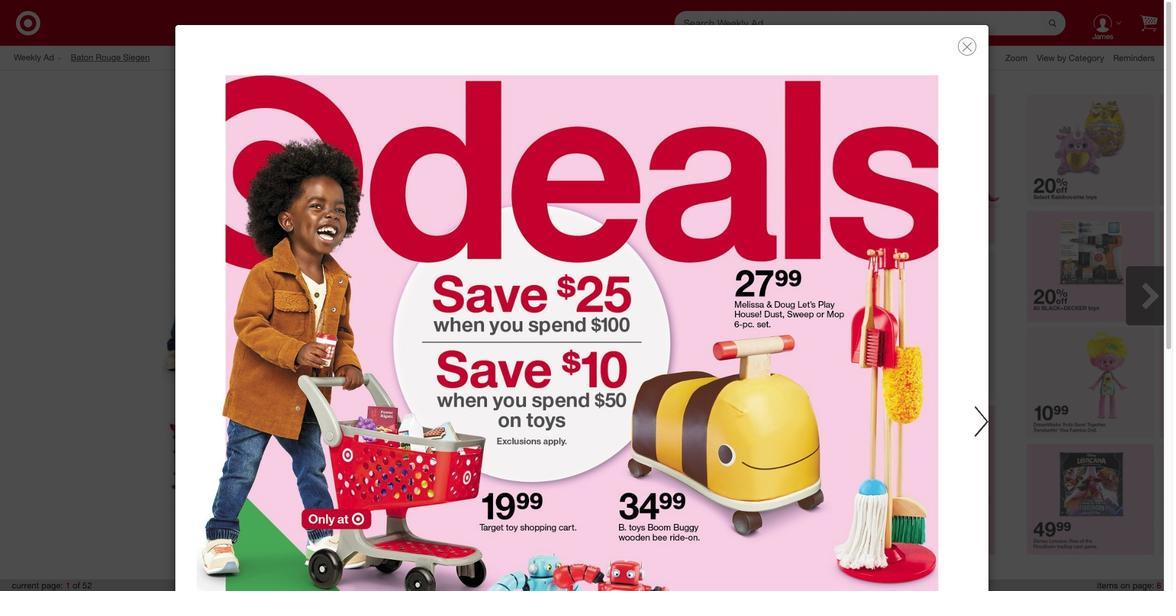 Task type: describe. For each thing, give the bounding box(es) containing it.
view your cart on target.com image
[[1140, 14, 1158, 31]]

page 3 image
[[1011, 79, 1173, 572]]

zoom link
[[1006, 52, 1037, 64]]

1 page: from the left
[[41, 581, 63, 591]]

items
[[1098, 581, 1119, 591]]

on
[[1121, 581, 1131, 591]]

2 page: from the left
[[1133, 581, 1155, 591]]

current page: 1 of 52
[[12, 581, 92, 591]]

view by category link
[[1037, 52, 1114, 63]]

go to target.com image
[[16, 11, 40, 35]]

reminders link
[[1114, 52, 1164, 64]]

baton rouge siegen link
[[71, 52, 159, 64]]

close image
[[963, 42, 973, 52]]

items on page: 8
[[1098, 581, 1162, 591]]

current
[[12, 581, 39, 591]]

view by category
[[1037, 52, 1105, 63]]

of
[[73, 581, 80, 591]]

52
[[82, 581, 92, 591]]



Task type: locate. For each thing, give the bounding box(es) containing it.
page 1 image
[[197, 46, 968, 592], [162, 79, 587, 572]]

siegen
[[123, 52, 150, 63]]

8
[[1157, 581, 1162, 591]]

page 2 image
[[587, 79, 1011, 572]]

page: left 8
[[1133, 581, 1155, 591]]

rouge
[[96, 52, 121, 63]]

1
[[66, 581, 70, 591]]

page: left 1
[[41, 581, 63, 591]]

weekly ad link
[[14, 52, 71, 64]]

view
[[1037, 52, 1055, 63]]

weekly ad
[[14, 52, 54, 63]]

ad
[[44, 52, 54, 63]]

0 horizontal spatial page:
[[41, 581, 63, 591]]

by
[[1058, 52, 1067, 63]]

category
[[1069, 52, 1105, 63]]

baton
[[71, 52, 93, 63]]

1 horizontal spatial page:
[[1133, 581, 1155, 591]]

zoom-in element
[[1006, 52, 1028, 63]]

weekly
[[14, 52, 41, 63]]

reminders
[[1114, 52, 1155, 63]]

form
[[675, 11, 1066, 35]]

zoom
[[1006, 52, 1028, 63]]

page:
[[41, 581, 63, 591], [1133, 581, 1155, 591]]

baton rouge siegen
[[71, 52, 150, 63]]



Task type: vqa. For each thing, say whether or not it's contained in the screenshot.
Baton Rouge Siegen
yes



